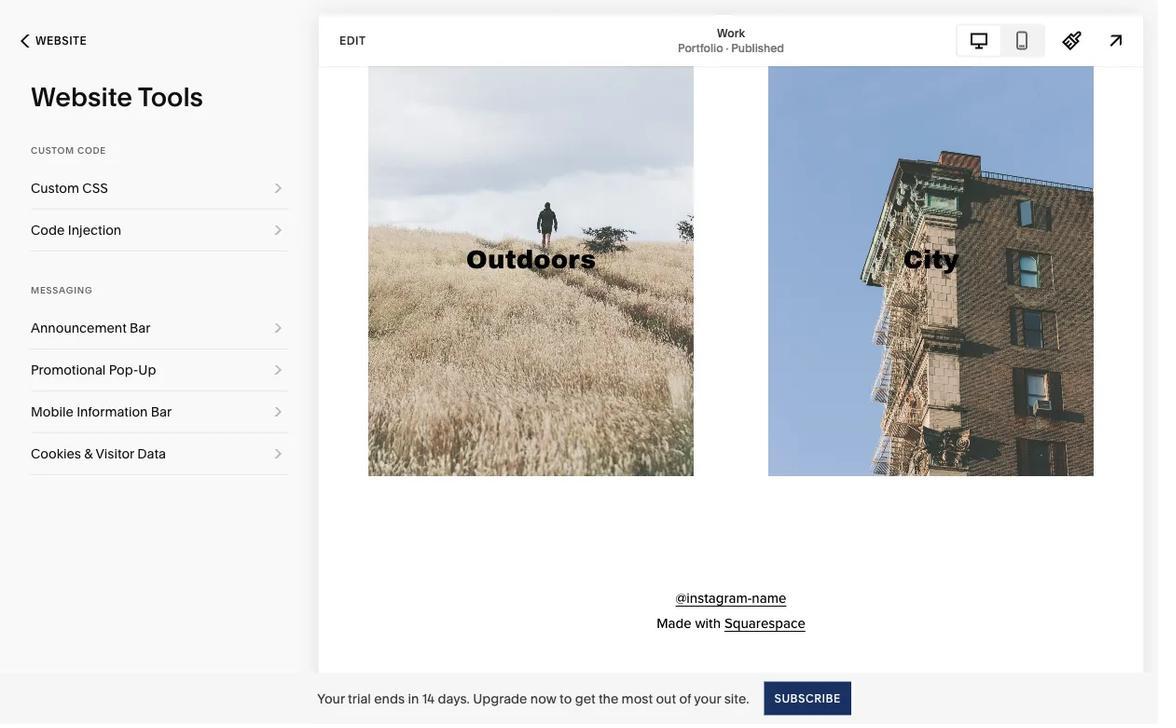 Task type: describe. For each thing, give the bounding box(es) containing it.
mobile information bar
[[31, 404, 172, 420]]

messaging
[[31, 285, 93, 296]]

custom css
[[31, 181, 108, 196]]

out
[[656, 691, 676, 707]]

tools
[[138, 81, 203, 113]]

of
[[679, 691, 691, 707]]

announcement bar
[[31, 320, 151, 336]]

edit
[[340, 34, 366, 47]]

code injection button
[[31, 210, 288, 251]]

bar inside button
[[151, 404, 172, 420]]

information
[[77, 404, 148, 420]]

work
[[717, 26, 745, 40]]

your
[[694, 691, 721, 707]]

website for website tools
[[31, 81, 133, 113]]

mobile
[[31, 404, 73, 420]]

subscribe button
[[764, 682, 851, 716]]

mobile information bar button
[[31, 392, 288, 433]]

cookies & visitor data button
[[31, 434, 288, 475]]

data
[[137, 446, 166, 462]]

cookies
[[31, 446, 81, 462]]

in
[[408, 691, 419, 707]]

site.
[[725, 691, 750, 707]]

portfolio
[[678, 41, 724, 55]]

code injection
[[31, 222, 121, 238]]

your trial ends in 14 days. upgrade now to get the most out of your site.
[[317, 691, 750, 707]]

website button
[[0, 21, 108, 62]]

get
[[575, 691, 596, 707]]



Task type: locate. For each thing, give the bounding box(es) containing it.
announcement bar button
[[31, 308, 288, 349]]

custom inside 'button'
[[31, 181, 79, 196]]

up
[[138, 362, 156, 378]]

bar down promotional pop-up button
[[151, 404, 172, 420]]

promotional pop-up button
[[31, 350, 288, 391]]

css
[[82, 181, 108, 196]]

days.
[[438, 691, 470, 707]]

website up custom code
[[31, 81, 133, 113]]

cookies & visitor data
[[31, 446, 166, 462]]

upgrade
[[473, 691, 527, 707]]

custom
[[31, 145, 75, 156], [31, 181, 79, 196]]

announcement
[[31, 320, 127, 336]]

0 vertical spatial code
[[77, 145, 106, 156]]

edit button
[[327, 23, 378, 58]]

custom css button
[[31, 168, 288, 209]]

website up website tools
[[35, 34, 87, 48]]

your
[[317, 691, 345, 707]]

injection
[[68, 222, 121, 238]]

visitor
[[96, 446, 134, 462]]

custom for custom code
[[31, 145, 75, 156]]

promotional pop-up
[[31, 362, 156, 378]]

website inside button
[[35, 34, 87, 48]]

custom for custom css
[[31, 181, 79, 196]]

&
[[84, 446, 93, 462]]

website for website
[[35, 34, 87, 48]]

0 vertical spatial website
[[35, 34, 87, 48]]

0 vertical spatial custom
[[31, 145, 75, 156]]

to
[[560, 691, 572, 707]]

custom code
[[31, 145, 106, 156]]

1 vertical spatial bar
[[151, 404, 172, 420]]

bar inside button
[[130, 320, 151, 336]]

bar up up
[[130, 320, 151, 336]]

code inside button
[[31, 222, 65, 238]]

published
[[731, 41, 785, 55]]

·
[[726, 41, 729, 55]]

subscribe
[[775, 692, 841, 706]]

trial
[[348, 691, 371, 707]]

bar
[[130, 320, 151, 336], [151, 404, 172, 420]]

tab list
[[958, 26, 1044, 56]]

work portfolio · published
[[678, 26, 785, 55]]

14
[[422, 691, 435, 707]]

1 vertical spatial website
[[31, 81, 133, 113]]

1 vertical spatial code
[[31, 222, 65, 238]]

code
[[77, 145, 106, 156], [31, 222, 65, 238]]

custom left css
[[31, 181, 79, 196]]

code left injection on the top
[[31, 222, 65, 238]]

1 vertical spatial custom
[[31, 181, 79, 196]]

2 custom from the top
[[31, 181, 79, 196]]

pop-
[[109, 362, 138, 378]]

custom up custom css
[[31, 145, 75, 156]]

code up css
[[77, 145, 106, 156]]

1 horizontal spatial code
[[77, 145, 106, 156]]

1 custom from the top
[[31, 145, 75, 156]]

now
[[531, 691, 557, 707]]

the
[[599, 691, 619, 707]]

0 vertical spatial bar
[[130, 320, 151, 336]]

website
[[35, 34, 87, 48], [31, 81, 133, 113]]

ends
[[374, 691, 405, 707]]

website tools
[[31, 81, 203, 113]]

most
[[622, 691, 653, 707]]

promotional
[[31, 362, 106, 378]]

0 horizontal spatial code
[[31, 222, 65, 238]]



Task type: vqa. For each thing, say whether or not it's contained in the screenshot.
Published
yes



